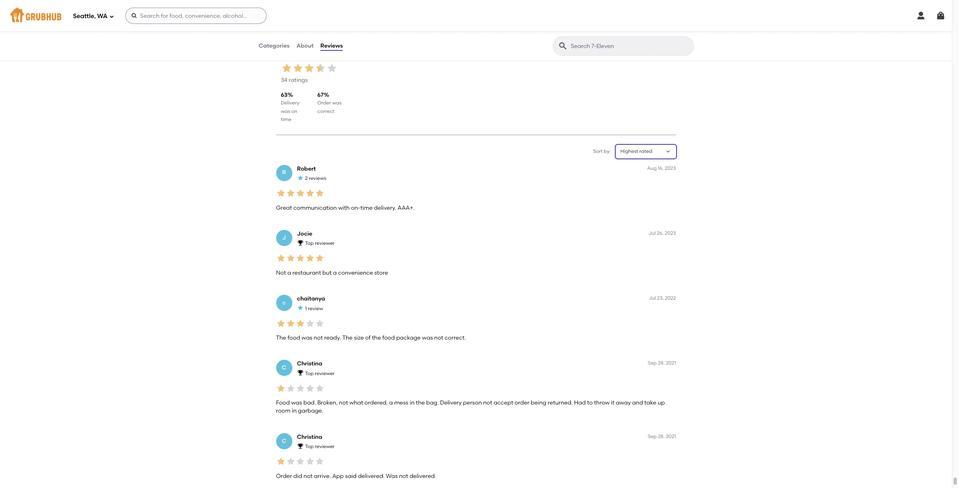 Task type: locate. For each thing, give the bounding box(es) containing it.
reviews
[[321, 42, 343, 49], [281, 50, 321, 62]]

0 vertical spatial order
[[318, 100, 331, 106]]

2
[[305, 176, 308, 181]]

was for correct
[[333, 100, 342, 106]]

1 horizontal spatial delivery
[[440, 400, 462, 406]]

28, for food was bad. broken, not what  ordered, a mess in the bag. delivery person not accept order being returned. had to throw it away and take up room in garbage.
[[659, 360, 665, 366]]

reviewer for arrive.
[[315, 444, 335, 450]]

1 top reviewer from the top
[[305, 241, 335, 246]]

a
[[288, 269, 291, 276], [333, 269, 337, 276], [389, 400, 393, 406]]

top down jocie in the top of the page
[[305, 241, 314, 246]]

delivered. right said
[[358, 473, 385, 480]]

the left size
[[343, 335, 353, 341]]

sort by:
[[594, 149, 611, 154]]

top reviewer for broken,
[[305, 371, 335, 376]]

correct
[[318, 108, 335, 114]]

convenience
[[338, 269, 373, 276]]

1 vertical spatial sep 28, 2021
[[648, 434, 677, 439]]

not left what at the bottom left
[[339, 400, 348, 406]]

order
[[318, 100, 331, 106], [276, 473, 292, 480]]

1 vertical spatial top
[[305, 371, 314, 376]]

2 c from the top
[[282, 438, 287, 445]]

had
[[575, 400, 586, 406]]

the down c
[[276, 335, 287, 341]]

jocie
[[297, 230, 313, 237]]

a left mess
[[389, 400, 393, 406]]

christina up bad.
[[297, 360, 323, 367]]

delivery up on in the top left of the page
[[281, 100, 300, 106]]

1 horizontal spatial in
[[410, 400, 415, 406]]

svg image
[[917, 11, 927, 21]]

0 vertical spatial reviews
[[321, 42, 343, 49]]

svg image
[[937, 11, 946, 21], [131, 13, 137, 19], [109, 14, 114, 19]]

bag.
[[427, 400, 439, 406]]

was inside food was bad. broken, not what  ordered, a mess in the bag. delivery person not accept order being returned. had to throw it away and take up room in garbage.
[[291, 400, 302, 406]]

1 vertical spatial reviewer
[[315, 371, 335, 376]]

0 vertical spatial trophy icon image
[[297, 240, 304, 246]]

trophy icon image down jocie in the top of the page
[[297, 240, 304, 246]]

was for not
[[302, 335, 313, 341]]

2021 for food was bad. broken, not what  ordered, a mess in the bag. delivery person not accept order being returned. had to throw it away and take up room in garbage.
[[666, 360, 677, 366]]

a inside food was bad. broken, not what  ordered, a mess in the bag. delivery person not accept order being returned. had to throw it away and take up room in garbage.
[[389, 400, 393, 406]]

rated
[[640, 149, 653, 154]]

2 reviews
[[305, 176, 327, 181]]

1 christina from the top
[[297, 360, 323, 367]]

1 vertical spatial delivery
[[440, 400, 462, 406]]

the
[[372, 335, 381, 341], [416, 400, 425, 406]]

in right "room"
[[292, 408, 297, 415]]

2 top from the top
[[305, 371, 314, 376]]

person
[[463, 400, 482, 406]]

2023 right '16,'
[[665, 165, 677, 171]]

1 vertical spatial trophy icon image
[[297, 370, 304, 376]]

Search for food, convenience, alcohol... search field
[[125, 8, 267, 24]]

2 vertical spatial trophy icon image
[[297, 443, 304, 450]]

was left on in the top left of the page
[[281, 108, 290, 114]]

1 c from the top
[[282, 364, 287, 371]]

time
[[281, 117, 292, 122], [361, 204, 373, 211]]

2 christina from the top
[[297, 434, 323, 441]]

0 vertical spatial sep 28, 2021
[[648, 360, 677, 366]]

wa
[[97, 12, 108, 20]]

reviews for reviews for 7-eleven
[[281, 50, 321, 62]]

great communication with on-time delivery. aaa+.
[[276, 204, 415, 211]]

was inside the 63 delivery was on time
[[281, 108, 290, 114]]

jul left the 26,
[[649, 230, 656, 236]]

c up food
[[282, 364, 287, 371]]

3 top reviewer from the top
[[305, 444, 335, 450]]

2 food from the left
[[383, 335, 395, 341]]

1 trophy icon image from the top
[[297, 240, 304, 246]]

0 vertical spatial top reviewer
[[305, 241, 335, 246]]

2 sep from the top
[[648, 434, 657, 439]]

restaurant
[[293, 269, 321, 276]]

top reviewer down jocie in the top of the page
[[305, 241, 335, 246]]

1 food from the left
[[288, 335, 300, 341]]

1 horizontal spatial food
[[383, 335, 395, 341]]

top down the garbage.
[[305, 444, 314, 450]]

0 vertical spatial 2021
[[666, 360, 677, 366]]

0 vertical spatial sep
[[648, 360, 657, 366]]

1 vertical spatial sep
[[648, 434, 657, 439]]

1 horizontal spatial order
[[318, 100, 331, 106]]

0 horizontal spatial delivered.
[[358, 473, 385, 480]]

1 vertical spatial 2023
[[665, 230, 677, 236]]

1 delivered. from the left
[[358, 473, 385, 480]]

reviewer up broken, in the left of the page
[[315, 371, 335, 376]]

was inside 67 order was correct
[[333, 100, 342, 106]]

0 vertical spatial top
[[305, 241, 314, 246]]

reviewer for but
[[315, 241, 335, 246]]

top reviewer up arrive.
[[305, 444, 335, 450]]

in right mess
[[410, 400, 415, 406]]

2 2023 from the top
[[665, 230, 677, 236]]

did
[[294, 473, 302, 480]]

2 2021 from the top
[[666, 434, 677, 439]]

0 horizontal spatial the
[[276, 335, 287, 341]]

1 2021 from the top
[[666, 360, 677, 366]]

christina for bad.
[[297, 360, 323, 367]]

reviewer up arrive.
[[315, 444, 335, 450]]

2022
[[666, 295, 677, 301]]

by:
[[604, 149, 611, 154]]

1 top from the top
[[305, 241, 314, 246]]

28, up up
[[659, 360, 665, 366]]

c
[[282, 364, 287, 371], [282, 438, 287, 445]]

c for order
[[282, 438, 287, 445]]

room
[[276, 408, 291, 415]]

trophy icon image up bad.
[[297, 370, 304, 376]]

time inside the 63 delivery was on time
[[281, 117, 292, 122]]

jul
[[649, 230, 656, 236], [649, 295, 657, 301]]

1 sep 28, 2021 from the top
[[648, 360, 677, 366]]

the left "bag."
[[416, 400, 425, 406]]

it
[[612, 400, 615, 406]]

0 vertical spatial christina
[[297, 360, 323, 367]]

the right "of"
[[372, 335, 381, 341]]

1 vertical spatial christina
[[297, 434, 323, 441]]

2 vertical spatial top
[[305, 444, 314, 450]]

top for bad.
[[305, 371, 314, 376]]

delivery right "bag."
[[440, 400, 462, 406]]

in
[[410, 400, 415, 406], [292, 408, 297, 415]]

0 horizontal spatial order
[[276, 473, 292, 480]]

1 vertical spatial c
[[282, 438, 287, 445]]

time left delivery.
[[361, 204, 373, 211]]

34
[[281, 77, 288, 84]]

0 vertical spatial c
[[282, 364, 287, 371]]

review
[[308, 306, 323, 311]]

2 vertical spatial reviewer
[[315, 444, 335, 450]]

chaitanya
[[297, 295, 325, 302]]

was left bad.
[[291, 400, 302, 406]]

0 vertical spatial 2023
[[665, 165, 677, 171]]

2 horizontal spatial a
[[389, 400, 393, 406]]

1 horizontal spatial svg image
[[131, 13, 137, 19]]

0 horizontal spatial in
[[292, 408, 297, 415]]

1 vertical spatial order
[[276, 473, 292, 480]]

sep down the take
[[648, 434, 657, 439]]

jul 26, 2023
[[649, 230, 677, 236]]

reviews down about
[[281, 50, 321, 62]]

reviews up reviews for 7-eleven
[[321, 42, 343, 49]]

sep up the take
[[648, 360, 657, 366]]

1 horizontal spatial time
[[361, 204, 373, 211]]

1 sep from the top
[[648, 360, 657, 366]]

1 vertical spatial 28,
[[659, 434, 665, 439]]

28,
[[659, 360, 665, 366], [659, 434, 665, 439]]

ordered,
[[365, 400, 388, 406]]

food
[[288, 335, 300, 341], [383, 335, 395, 341]]

was up correct
[[333, 100, 342, 106]]

1 vertical spatial jul
[[649, 295, 657, 301]]

sep
[[648, 360, 657, 366], [648, 434, 657, 439]]

the
[[276, 335, 287, 341], [343, 335, 353, 341]]

0 horizontal spatial a
[[288, 269, 291, 276]]

2023
[[665, 165, 677, 171], [665, 230, 677, 236]]

reviews inside button
[[321, 42, 343, 49]]

0 horizontal spatial delivery
[[281, 100, 300, 106]]

christina for not
[[297, 434, 323, 441]]

0 horizontal spatial food
[[288, 335, 300, 341]]

sep for order did not arrive. app said delivered. was not delivered.
[[648, 434, 657, 439]]

28, down up
[[659, 434, 665, 439]]

delivered. right was at the left
[[410, 473, 437, 480]]

delivery
[[281, 100, 300, 106], [440, 400, 462, 406]]

1 vertical spatial 2021
[[666, 434, 677, 439]]

3 top from the top
[[305, 444, 314, 450]]

c
[[283, 299, 286, 306]]

ratings
[[289, 77, 308, 84]]

sep 28, 2021 up up
[[648, 360, 677, 366]]

not
[[314, 335, 323, 341], [435, 335, 444, 341], [339, 400, 348, 406], [484, 400, 493, 406], [304, 473, 313, 480], [399, 473, 409, 480]]

top
[[305, 241, 314, 246], [305, 371, 314, 376], [305, 444, 314, 450]]

0 horizontal spatial the
[[372, 335, 381, 341]]

food left ready.
[[288, 335, 300, 341]]

christina down the garbage.
[[297, 434, 323, 441]]

1 vertical spatial time
[[361, 204, 373, 211]]

reviewer
[[315, 241, 335, 246], [315, 371, 335, 376], [315, 444, 335, 450]]

2 vertical spatial top reviewer
[[305, 444, 335, 450]]

reviewer up "but"
[[315, 241, 335, 246]]

Search 7-Eleven search field
[[570, 42, 692, 50]]

aaa+.
[[398, 204, 415, 211]]

bad.
[[304, 400, 316, 406]]

0 vertical spatial time
[[281, 117, 292, 122]]

28, for order did not arrive. app said delivered. was not delivered.
[[659, 434, 665, 439]]

aug 16, 2023
[[648, 165, 677, 171]]

1 horizontal spatial the
[[343, 335, 353, 341]]

1 horizontal spatial delivered.
[[410, 473, 437, 480]]

2 trophy icon image from the top
[[297, 370, 304, 376]]

order left "did"
[[276, 473, 292, 480]]

3 trophy icon image from the top
[[297, 443, 304, 450]]

order up correct
[[318, 100, 331, 106]]

c down "room"
[[282, 438, 287, 445]]

1 vertical spatial the
[[416, 400, 425, 406]]

highest rated
[[621, 149, 653, 154]]

2 28, from the top
[[659, 434, 665, 439]]

top up bad.
[[305, 371, 314, 376]]

2 horizontal spatial svg image
[[937, 11, 946, 21]]

food left the package
[[383, 335, 395, 341]]

2 top reviewer from the top
[[305, 371, 335, 376]]

christina
[[297, 360, 323, 367], [297, 434, 323, 441]]

a right "but"
[[333, 269, 337, 276]]

not
[[276, 269, 286, 276]]

delivered.
[[358, 473, 385, 480], [410, 473, 437, 480]]

sep 28, 2021 for food was bad. broken, not what  ordered, a mess in the bag. delivery person not accept order being returned. had to throw it away and take up room in garbage.
[[648, 360, 677, 366]]

sort
[[594, 149, 603, 154]]

package
[[397, 335, 421, 341]]

1 28, from the top
[[659, 360, 665, 366]]

sep 28, 2021 down up
[[648, 434, 677, 439]]

3 reviewer from the top
[[315, 444, 335, 450]]

trophy icon image
[[297, 240, 304, 246], [297, 370, 304, 376], [297, 443, 304, 450]]

jul left 23,
[[649, 295, 657, 301]]

1 reviewer from the top
[[315, 241, 335, 246]]

was left ready.
[[302, 335, 313, 341]]

0 vertical spatial the
[[372, 335, 381, 341]]

top reviewer
[[305, 241, 335, 246], [305, 371, 335, 376], [305, 444, 335, 450]]

away
[[616, 400, 631, 406]]

34 ratings
[[281, 77, 308, 84]]

1 vertical spatial top reviewer
[[305, 371, 335, 376]]

star icon image
[[281, 63, 292, 74], [292, 63, 304, 74], [304, 63, 315, 74], [315, 63, 326, 74], [315, 63, 326, 74], [326, 63, 338, 74], [297, 175, 304, 181], [276, 189, 286, 198], [286, 189, 296, 198], [296, 189, 305, 198], [305, 189, 315, 198], [315, 189, 325, 198], [276, 254, 286, 263], [286, 254, 296, 263], [296, 254, 305, 263], [305, 254, 315, 263], [315, 254, 325, 263], [297, 305, 304, 311], [276, 319, 286, 328], [286, 319, 296, 328], [296, 319, 305, 328], [305, 319, 315, 328], [315, 319, 325, 328], [276, 384, 286, 393], [286, 384, 296, 393], [296, 384, 305, 393], [305, 384, 315, 393], [315, 384, 325, 393], [276, 457, 286, 467], [286, 457, 296, 467], [296, 457, 305, 467], [305, 457, 315, 467], [315, 457, 325, 467]]

1 2023 from the top
[[665, 165, 677, 171]]

delivery.
[[374, 204, 397, 211]]

and
[[633, 400, 644, 406]]

23,
[[658, 295, 664, 301]]

top reviewer up broken, in the left of the page
[[305, 371, 335, 376]]

trophy icon image up "did"
[[297, 443, 304, 450]]

mess
[[395, 400, 409, 406]]

with
[[338, 204, 350, 211]]

2 sep 28, 2021 from the top
[[648, 434, 677, 439]]

0 horizontal spatial time
[[281, 117, 292, 122]]

aug
[[648, 165, 657, 171]]

top for not
[[305, 444, 314, 450]]

reviewer for broken,
[[315, 371, 335, 376]]

order
[[515, 400, 530, 406]]

1 vertical spatial in
[[292, 408, 297, 415]]

2 reviewer from the top
[[315, 371, 335, 376]]

1 horizontal spatial the
[[416, 400, 425, 406]]

0 vertical spatial reviewer
[[315, 241, 335, 246]]

time down on in the top left of the page
[[281, 117, 292, 122]]

trophy icon image for restaurant
[[297, 240, 304, 246]]

0 vertical spatial jul
[[649, 230, 656, 236]]

0 vertical spatial 28,
[[659, 360, 665, 366]]

2023 right the 26,
[[665, 230, 677, 236]]

2021
[[666, 360, 677, 366], [666, 434, 677, 439]]

1 vertical spatial reviews
[[281, 50, 321, 62]]

a right not
[[288, 269, 291, 276]]



Task type: vqa. For each thing, say whether or not it's contained in the screenshot.
Pork,
no



Task type: describe. For each thing, give the bounding box(es) containing it.
seattle,
[[73, 12, 96, 20]]

the inside food was bad. broken, not what  ordered, a mess in the bag. delivery person not accept order being returned. had to throw it away and take up room in garbage.
[[416, 400, 425, 406]]

main navigation navigation
[[0, 0, 953, 31]]

order did not arrive. app said delivered. was not delivered.
[[276, 473, 437, 480]]

not left correct.
[[435, 335, 444, 341]]

1 the from the left
[[276, 335, 287, 341]]

caret down icon image
[[665, 148, 672, 155]]

great
[[276, 204, 292, 211]]

2023 for aaa+.
[[665, 165, 677, 171]]

not right "person"
[[484, 400, 493, 406]]

for
[[324, 50, 337, 62]]

time for on-
[[361, 204, 373, 211]]

sep for food was bad. broken, not what  ordered, a mess in the bag. delivery person not accept order being returned. had to throw it away and take up room in garbage.
[[648, 360, 657, 366]]

reviews
[[309, 176, 327, 181]]

reviews for reviews
[[321, 42, 343, 49]]

not left ready.
[[314, 335, 323, 341]]

63
[[281, 92, 288, 98]]

0 vertical spatial delivery
[[281, 100, 300, 106]]

correct.
[[445, 335, 466, 341]]

1 review
[[305, 306, 323, 311]]

highest
[[621, 149, 639, 154]]

time for on
[[281, 117, 292, 122]]

robert
[[297, 165, 316, 172]]

2 the from the left
[[343, 335, 353, 341]]

food was bad. broken, not what  ordered, a mess in the bag. delivery person not accept order being returned. had to throw it away and take up room in garbage.
[[276, 400, 665, 415]]

magnifying glass icon image
[[558, 41, 568, 51]]

16,
[[658, 165, 664, 171]]

top reviewer for but
[[305, 241, 335, 246]]

not right was at the left
[[399, 473, 409, 480]]

take
[[645, 400, 657, 406]]

was for on
[[281, 108, 290, 114]]

delivery inside food was bad. broken, not what  ordered, a mess in the bag. delivery person not accept order being returned. had to throw it away and take up room in garbage.
[[440, 400, 462, 406]]

2021 for order did not arrive. app said delivered. was not delivered.
[[666, 434, 677, 439]]

about
[[297, 42, 314, 49]]

was
[[386, 473, 398, 480]]

67
[[318, 92, 324, 98]]

arrive.
[[314, 473, 331, 480]]

0 horizontal spatial svg image
[[109, 14, 114, 19]]

seattle, wa
[[73, 12, 108, 20]]

app
[[333, 473, 344, 480]]

on-
[[351, 204, 361, 211]]

up
[[658, 400, 665, 406]]

67 order was correct
[[318, 92, 342, 114]]

but
[[323, 269, 332, 276]]

trophy icon image for bad.
[[297, 370, 304, 376]]

said
[[345, 473, 357, 480]]

sep 28, 2021 for order did not arrive. app said delivered. was not delivered.
[[648, 434, 677, 439]]

about button
[[296, 31, 314, 61]]

what
[[350, 400, 364, 406]]

j
[[283, 234, 286, 241]]

not a restaurant but a convenience store
[[276, 269, 388, 276]]

reviews button
[[320, 31, 344, 61]]

food
[[276, 400, 290, 406]]

jul for the food was not ready. the size of the food package was not correct.
[[649, 295, 657, 301]]

eleven
[[349, 50, 380, 62]]

reviews for 7-eleven
[[281, 50, 380, 62]]

ready.
[[324, 335, 341, 341]]

store
[[375, 269, 388, 276]]

26,
[[657, 230, 664, 236]]

was right the package
[[422, 335, 433, 341]]

63 delivery was on time
[[281, 92, 300, 122]]

on
[[292, 108, 298, 114]]

the food was not ready. the size of the food package was not correct.
[[276, 335, 466, 341]]

top reviewer for arrive.
[[305, 444, 335, 450]]

categories button
[[258, 31, 290, 61]]

c for food
[[282, 364, 287, 371]]

top for restaurant
[[305, 241, 314, 246]]

r
[[282, 169, 286, 176]]

communication
[[294, 204, 337, 211]]

1
[[305, 306, 307, 311]]

size
[[354, 335, 364, 341]]

trophy icon image for not
[[297, 443, 304, 450]]

jul for not a restaurant but a convenience store
[[649, 230, 656, 236]]

accept
[[494, 400, 514, 406]]

broken,
[[318, 400, 338, 406]]

jul 23, 2022
[[649, 295, 677, 301]]

1 horizontal spatial a
[[333, 269, 337, 276]]

being
[[531, 400, 547, 406]]

7-
[[340, 50, 349, 62]]

Sort by: field
[[621, 148, 653, 155]]

not right "did"
[[304, 473, 313, 480]]

2 delivered. from the left
[[410, 473, 437, 480]]

throw
[[595, 400, 610, 406]]

to
[[588, 400, 593, 406]]

garbage.
[[298, 408, 324, 415]]

0 vertical spatial in
[[410, 400, 415, 406]]

returned.
[[548, 400, 573, 406]]

categories
[[259, 42, 290, 49]]

of
[[366, 335, 371, 341]]

order inside 67 order was correct
[[318, 100, 331, 106]]

2023 for store
[[665, 230, 677, 236]]



